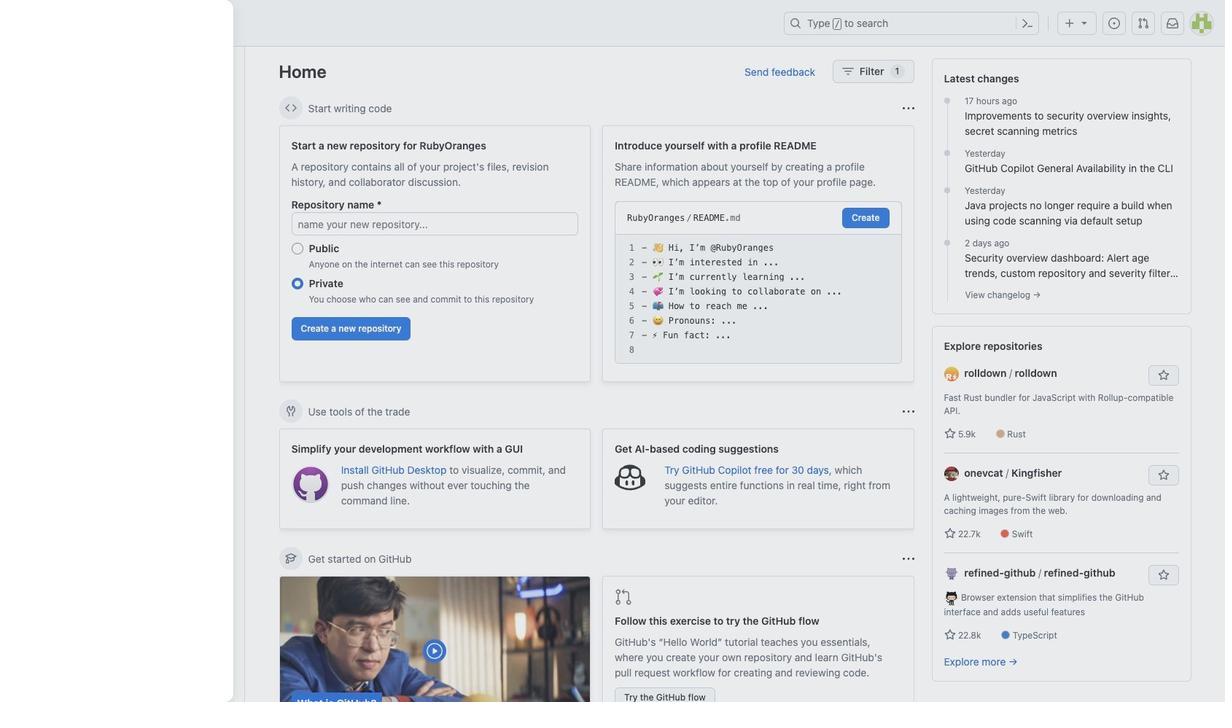 Task type: vqa. For each thing, say whether or not it's contained in the screenshot.
code icon
no



Task type: locate. For each thing, give the bounding box(es) containing it.
1 vertical spatial dot fill image
[[941, 237, 953, 249]]

1 star image from the top
[[944, 528, 956, 540]]

2 star image from the top
[[944, 629, 956, 641]]

0 vertical spatial dot fill image
[[941, 95, 953, 106]]

0 vertical spatial dot fill image
[[941, 147, 953, 159]]

0 vertical spatial star image
[[944, 528, 956, 540]]

star image
[[944, 528, 956, 540], [944, 629, 956, 641]]

command palette image
[[1022, 18, 1033, 29]]

1 dot fill image from the top
[[941, 147, 953, 159]]

star image
[[944, 428, 956, 440]]

1 vertical spatial star image
[[944, 629, 956, 641]]

dot fill image
[[941, 95, 953, 106], [941, 237, 953, 249]]

1 dot fill image from the top
[[941, 95, 953, 106]]

1 vertical spatial dot fill image
[[941, 184, 953, 196]]

2 dot fill image from the top
[[941, 184, 953, 196]]

explore element
[[932, 58, 1191, 702]]

triangle down image
[[1078, 17, 1090, 28]]

dot fill image
[[941, 147, 953, 159], [941, 184, 953, 196]]



Task type: describe. For each thing, give the bounding box(es) containing it.
account element
[[0, 47, 245, 702]]

notifications image
[[1167, 18, 1178, 29]]

issue opened image
[[1108, 18, 1120, 29]]

2 dot fill image from the top
[[941, 237, 953, 249]]

git pull request image
[[1138, 18, 1149, 29]]

plus image
[[1064, 17, 1076, 29]]

explore repositories navigation
[[932, 326, 1191, 682]]



